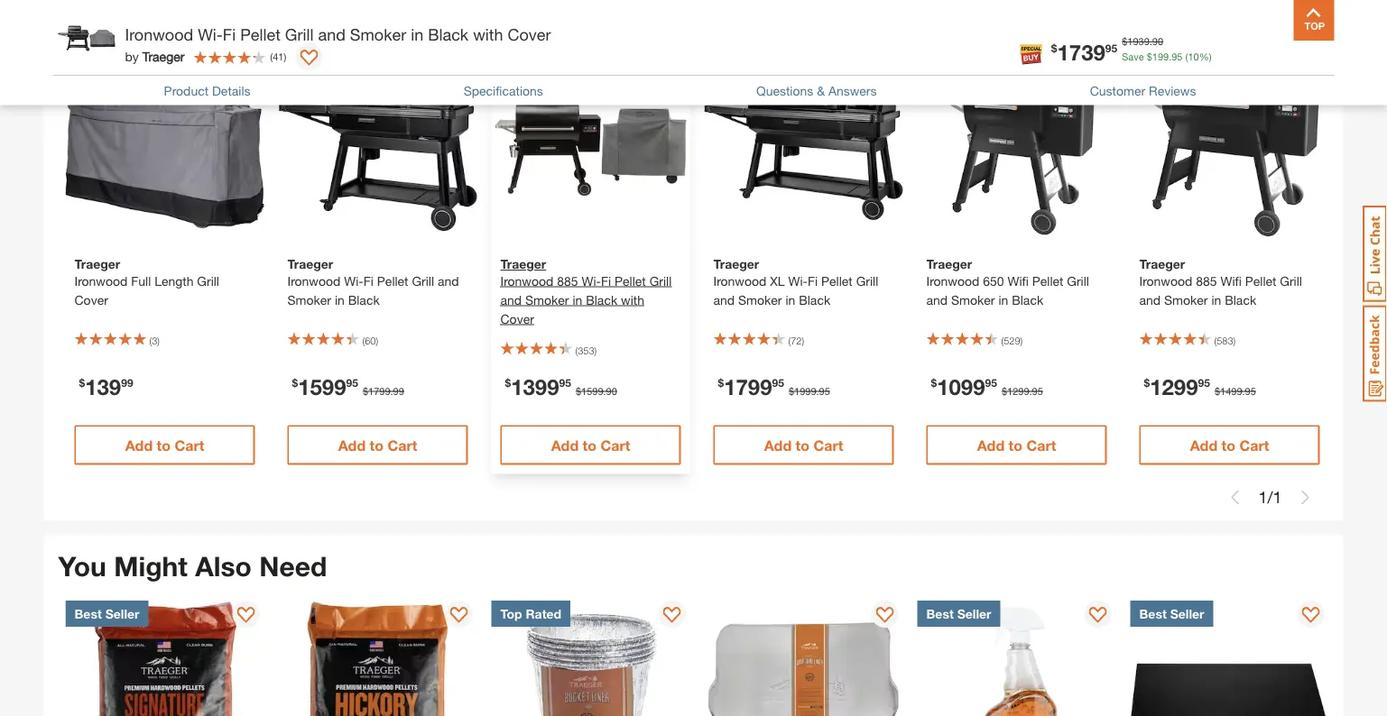 Task type: vqa. For each thing, say whether or not it's contained in the screenshot.
middle "by"
no



Task type: describe. For each thing, give the bounding box(es) containing it.
cart for 1599
[[388, 437, 417, 454]]

( 583 )
[[1214, 335, 1236, 347]]

( for traeger ironwood xl wi-fi pellet grill and smoker in black
[[788, 335, 791, 347]]

live chat image
[[1363, 206, 1387, 302]]

full
[[131, 273, 151, 288]]

1999
[[794, 385, 816, 397]]

( for traeger ironwood 885 wi-fi pellet grill and smoker in black with cover
[[575, 345, 578, 356]]

353
[[578, 345, 594, 356]]

details
[[212, 83, 250, 98]]

display image for all natural grill cleaner 950 ml image
[[1089, 607, 1107, 625]]

traeger ironwood 885 wifi pellet grill and smoker in black
[[1139, 257, 1302, 307]]

5 to from the left
[[1009, 437, 1023, 454]]

fi inside the traeger ironwood xl wi-fi pellet grill and smoker in black
[[808, 273, 818, 288]]

black inside the traeger ironwood xl wi-fi pellet grill and smoker in black
[[799, 292, 830, 307]]

. for 1599
[[390, 385, 393, 397]]

1 add from the left
[[125, 437, 153, 454]]

20 lb. bag signature blend all-natural wood grilling pellets image
[[65, 601, 264, 717]]

in inside traeger ironwood 885 wifi pellet grill and smoker in black
[[1211, 292, 1221, 307]]

wi- inside traeger ironwood 885 wi-fi pellet grill and smoker in black with cover
[[582, 273, 601, 288]]

$ 1299 95 $ 1499 . 95
[[1144, 374, 1256, 399]]

0 horizontal spatial 1599
[[298, 374, 346, 399]]

$ 139 99
[[79, 374, 133, 399]]

5 add to cart from the left
[[977, 437, 1056, 454]]

95 inside $ 1739 95
[[1105, 42, 1117, 55]]

answers
[[828, 83, 877, 98]]

in inside "traeger ironwood wi-fi pellet grill and smoker in black"
[[335, 292, 345, 307]]

$ 1099 95 $ 1299 . 95
[[931, 374, 1043, 399]]

reviews
[[1149, 83, 1196, 98]]

1099
[[937, 374, 985, 399]]

5 cart from the left
[[1027, 437, 1056, 454]]

ironwood 885 wifi pellet grill and smoker in black image
[[1130, 45, 1329, 244]]

1739
[[1057, 39, 1105, 65]]

best for front folding shelf - 22 series/pro 575/ironwood 650 pellet grills image
[[1139, 606, 1167, 621]]

( 529 )
[[1001, 335, 1023, 347]]

pellet inside "traeger ironwood wi-fi pellet grill and smoker in black"
[[377, 273, 408, 288]]

72
[[791, 335, 802, 347]]

visualtabs tab list
[[58, 0, 1329, 26]]

this is the last slide image
[[1298, 490, 1313, 505]]

885 for 1399
[[557, 273, 578, 288]]

$ 1599 95 $ 1799 . 99
[[292, 374, 404, 399]]

( 60 )
[[362, 335, 378, 347]]

traeger ironwood wi-fi pellet grill and smoker in black
[[287, 257, 459, 307]]

traeger ironwood full length grill cover
[[74, 257, 219, 307]]

add to cart button for 1299
[[1139, 425, 1320, 465]]

traeger for 1399
[[500, 257, 546, 272]]

add for 1799
[[764, 437, 792, 454]]

$ inside $ 139 99
[[79, 377, 85, 390]]

top
[[500, 606, 522, 621]]

wi- inside the traeger ironwood xl wi-fi pellet grill and smoker in black
[[788, 273, 808, 288]]

to for 1799
[[796, 437, 810, 454]]

traeger ironwood xl wi-fi pellet grill and smoker in black
[[713, 257, 878, 307]]

199
[[1152, 51, 1169, 62]]

grill inside traeger ironwood full length grill cover
[[197, 273, 219, 288]]

1 horizontal spatial 1299
[[1150, 374, 1198, 399]]

1499
[[1220, 385, 1242, 397]]

( 72 )
[[788, 335, 804, 347]]

ironwood for 1399
[[500, 273, 554, 288]]

questions & answers
[[756, 83, 877, 98]]

add to cart button for 1399
[[500, 425, 681, 465]]

smoker inside traeger ironwood 885 wifi pellet grill and smoker in black
[[1164, 292, 1208, 307]]

add to cart for 1299
[[1190, 437, 1269, 454]]

0 vertical spatial cover
[[508, 25, 551, 44]]

ironwood wi-fi pellet grill and smoker in black with cover
[[125, 25, 551, 44]]

1799 inside the $ 1599 95 $ 1799 . 99
[[368, 385, 390, 397]]

( for traeger ironwood 885 wifi pellet grill and smoker in black
[[1214, 335, 1217, 347]]

xl
[[770, 273, 785, 288]]

( 353 )
[[575, 345, 597, 356]]

traeger inside traeger ironwood full length grill cover
[[74, 257, 120, 272]]

product image image
[[57, 9, 116, 68]]

ironwood for 1799
[[713, 273, 767, 288]]

1 to from the left
[[157, 437, 171, 454]]

smoker inside "traeger ironwood wi-fi pellet grill and smoker in black"
[[287, 292, 331, 307]]

ironwood for 1299
[[1139, 273, 1192, 288]]

5 add from the left
[[977, 437, 1005, 454]]

might
[[114, 550, 188, 582]]

583
[[1217, 335, 1233, 347]]

need
[[259, 550, 327, 582]]

cart for 1299
[[1239, 437, 1269, 454]]

pellet inside the traeger ironwood xl wi-fi pellet grill and smoker in black
[[821, 273, 853, 288]]

this is the first slide image
[[1228, 490, 1242, 505]]

) down traeger ironwood full length grill cover in the left of the page
[[157, 335, 160, 347]]

2 1 from the left
[[1273, 488, 1282, 507]]

. for 1099
[[1029, 385, 1032, 397]]

$ 1739 95
[[1051, 39, 1117, 65]]

( for traeger ironwood 650 wifi pellet grill and smoker in black
[[1001, 335, 1004, 347]]

) for 1799
[[802, 335, 804, 347]]

fi inside traeger ironwood 885 wi-fi pellet grill and smoker in black with cover
[[601, 273, 611, 288]]

( 3 )
[[149, 335, 160, 347]]

95 inside the $ 1599 95 $ 1799 . 99
[[346, 377, 358, 390]]

add to cart for 1799
[[764, 437, 843, 454]]

3
[[152, 335, 157, 347]]

ironwood xl wi-fi pellet grill and smoker in black image
[[704, 45, 903, 244]]

black inside traeger ironwood 650 wifi pellet grill and smoker in black
[[1012, 292, 1043, 307]]

also
[[195, 550, 252, 582]]

top button
[[1294, 0, 1334, 41]]

fi inside "traeger ironwood wi-fi pellet grill and smoker in black"
[[363, 273, 374, 288]]

to for 1399
[[583, 437, 597, 454]]

. for 1799
[[816, 385, 819, 397]]

specifications
[[464, 83, 543, 98]]

$ 1939 . 90 save $ 199 . 95 ( 10 %)
[[1122, 36, 1212, 62]]

top rated
[[500, 606, 561, 621]]

ironwood wi-fi pellet grill and smoker in black image
[[278, 45, 477, 244]]

and inside "traeger ironwood wi-fi pellet grill and smoker in black"
[[438, 273, 459, 288]]

traeger for 1799
[[713, 257, 759, 272]]

$ 1799 95 $ 1999 . 95
[[718, 374, 830, 399]]

1 1 from the left
[[1258, 488, 1267, 507]]

1599 inside $ 1399 95 $ 1599 . 90
[[581, 385, 603, 397]]



Task type: locate. For each thing, give the bounding box(es) containing it.
1 horizontal spatial 90
[[1152, 36, 1163, 47]]

99 inside the $ 1599 95 $ 1799 . 99
[[393, 385, 404, 397]]

wi- up product details
[[198, 25, 223, 44]]

add to cart for 1599
[[338, 437, 417, 454]]

6 add from the left
[[1190, 437, 1218, 454]]

by
[[125, 49, 139, 64]]

0 horizontal spatial best seller
[[74, 606, 139, 621]]

/
[[1267, 488, 1273, 507]]

black inside traeger ironwood 885 wifi pellet grill and smoker in black
[[1225, 292, 1256, 307]]

2 cart from the left
[[388, 437, 417, 454]]

smoker inside the traeger ironwood xl wi-fi pellet grill and smoker in black
[[738, 292, 782, 307]]

2 horizontal spatial best
[[1139, 606, 1167, 621]]

ironwood for 1599
[[287, 273, 341, 288]]

cart for 1799
[[814, 437, 843, 454]]

best seller for front folding shelf - 22 series/pro 575/ironwood 650 pellet grills image
[[1139, 606, 1204, 621]]

smoker
[[350, 25, 406, 44], [287, 292, 331, 307], [525, 292, 569, 307], [738, 292, 782, 307], [951, 292, 995, 307], [1164, 292, 1208, 307]]

1799 down "( 60 )"
[[368, 385, 390, 397]]

length
[[154, 273, 194, 288]]

wifi inside traeger ironwood 650 wifi pellet grill and smoker in black
[[1008, 273, 1029, 288]]

1 right this is the first slide image
[[1258, 488, 1267, 507]]

$ 1399 95 $ 1599 . 90
[[505, 374, 617, 399]]

add to cart button for 1799
[[713, 425, 894, 465]]

wifi
[[1008, 273, 1029, 288], [1221, 273, 1242, 288]]

pellet
[[240, 25, 281, 44], [377, 273, 408, 288], [615, 273, 646, 288], [821, 273, 853, 288], [1032, 273, 1063, 288], [1245, 273, 1276, 288]]

add to cart down $ 1099 95 $ 1299 . 95
[[977, 437, 1056, 454]]

add for 1299
[[1190, 437, 1218, 454]]

3 best from the left
[[1139, 606, 1167, 621]]

1 horizontal spatial wifi
[[1221, 273, 1242, 288]]

4 add to cart from the left
[[764, 437, 843, 454]]

2 add to cart from the left
[[338, 437, 417, 454]]

) for 1099
[[1020, 335, 1023, 347]]

questions & answers button
[[756, 82, 877, 101], [756, 82, 877, 101]]

139
[[85, 374, 121, 399]]

2 885 from the left
[[1196, 273, 1217, 288]]

cart for 1399
[[601, 437, 630, 454]]

( up $ 1299 95 $ 1499 . 95 at bottom
[[1214, 335, 1217, 347]]

1 seller from the left
[[105, 606, 139, 621]]

60
[[365, 335, 376, 347]]

to for 1299
[[1222, 437, 1235, 454]]

seller for front folding shelf - 22 series/pro 575/ironwood 650 pellet grills image
[[1170, 606, 1204, 621]]

black up 60
[[348, 292, 380, 307]]

3 add to cart button from the left
[[500, 425, 681, 465]]

add to cart button
[[74, 425, 255, 465], [287, 425, 468, 465], [500, 425, 681, 465], [713, 425, 894, 465], [926, 425, 1107, 465], [1139, 425, 1320, 465]]

best for all natural grill cleaner 950 ml image
[[926, 606, 954, 621]]

) up 1999
[[802, 335, 804, 347]]

cover
[[508, 25, 551, 44], [74, 292, 108, 307], [500, 311, 534, 326]]

2 add to cart button from the left
[[287, 425, 468, 465]]

1 vertical spatial 90
[[606, 385, 617, 397]]

1 best from the left
[[74, 606, 102, 621]]

1 885 from the left
[[557, 273, 578, 288]]

1 horizontal spatial display image
[[450, 607, 468, 625]]

3 display image from the left
[[1089, 607, 1107, 625]]

885
[[557, 273, 578, 288], [1196, 273, 1217, 288]]

add to cart up this is the first slide image
[[1190, 437, 1269, 454]]

ironwood for 1099
[[926, 273, 979, 288]]

( 41 )
[[270, 51, 286, 62]]

black up 583
[[1225, 292, 1256, 307]]

product details
[[164, 83, 250, 98]]

black up specifications in the left top of the page
[[428, 25, 469, 44]]

1 horizontal spatial with
[[621, 292, 644, 307]]

6 add to cart from the left
[[1190, 437, 1269, 454]]

( inside $ 1939 . 90 save $ 199 . 95 ( 10 %)
[[1185, 51, 1188, 62]]

0 horizontal spatial best
[[74, 606, 102, 621]]

in inside the traeger ironwood xl wi-fi pellet grill and smoker in black
[[785, 292, 795, 307]]

) for 1599
[[376, 335, 378, 347]]

( up the $ 1599 95 $ 1799 . 99
[[362, 335, 365, 347]]

add to cart button down $ 139 99
[[74, 425, 255, 465]]

&
[[817, 83, 825, 98]]

0 horizontal spatial 885
[[557, 273, 578, 288]]

fi
[[223, 25, 236, 44], [363, 273, 374, 288], [601, 273, 611, 288], [808, 273, 818, 288]]

pellet inside traeger ironwood 885 wi-fi pellet grill and smoker in black with cover
[[615, 273, 646, 288]]

ironwood 650 wifi pellet grill and smoker in black image
[[917, 45, 1116, 244]]

add down the $ 1599 95 $ 1799 . 99
[[338, 437, 366, 454]]

add down $ 139 99
[[125, 437, 153, 454]]

seller for 20 lb. bag signature blend all-natural wood grilling pellets image
[[105, 606, 139, 621]]

with inside traeger ironwood 885 wi-fi pellet grill and smoker in black with cover
[[621, 292, 644, 307]]

1299 inside $ 1099 95 $ 1299 . 95
[[1007, 385, 1029, 397]]

black up 353
[[586, 292, 617, 307]]

1 left the this is the last slide image
[[1273, 488, 1282, 507]]

$
[[1122, 36, 1127, 47], [1051, 42, 1057, 55], [1147, 51, 1152, 62], [79, 377, 85, 390], [292, 377, 298, 390], [505, 377, 511, 390], [718, 377, 724, 390], [931, 377, 937, 390], [1144, 377, 1150, 390], [363, 385, 368, 397], [576, 385, 581, 397], [789, 385, 794, 397], [1002, 385, 1007, 397], [1215, 385, 1220, 397]]

grill inside "traeger ironwood wi-fi pellet grill and smoker in black"
[[412, 273, 434, 288]]

wi- right xl
[[788, 273, 808, 288]]

product
[[164, 83, 209, 98]]

2 display image from the left
[[450, 607, 468, 625]]

2 to from the left
[[370, 437, 384, 454]]

. inside $ 1099 95 $ 1299 . 95
[[1029, 385, 1032, 397]]

1799
[[724, 374, 772, 399], [368, 385, 390, 397]]

black inside "traeger ironwood wi-fi pellet grill and smoker in black"
[[348, 292, 380, 307]]

pellet inside traeger ironwood 885 wifi pellet grill and smoker in black
[[1245, 273, 1276, 288]]

2 vertical spatial cover
[[500, 311, 534, 326]]

product details button
[[164, 82, 250, 101], [164, 82, 250, 101]]

add to cart button for 1599
[[287, 425, 468, 465]]

3 add from the left
[[551, 437, 579, 454]]

0 vertical spatial with
[[473, 25, 503, 44]]

1
[[1258, 488, 1267, 507], [1273, 488, 1282, 507]]

4 to from the left
[[796, 437, 810, 454]]

add down $ 1099 95 $ 1299 . 95
[[977, 437, 1005, 454]]

2 wifi from the left
[[1221, 273, 1242, 288]]

)
[[284, 51, 286, 62], [157, 335, 160, 347], [376, 335, 378, 347], [802, 335, 804, 347], [1020, 335, 1023, 347], [1233, 335, 1236, 347], [594, 345, 597, 356]]

cover inside traeger ironwood 885 wi-fi pellet grill and smoker in black with cover
[[500, 311, 534, 326]]

grill inside traeger ironwood 885 wi-fi pellet grill and smoker in black with cover
[[649, 273, 672, 288]]

1 horizontal spatial 1799
[[724, 374, 772, 399]]

ironwood inside traeger ironwood 885 wifi pellet grill and smoker in black
[[1139, 273, 1192, 288]]

pellet inside traeger ironwood 650 wifi pellet grill and smoker in black
[[1032, 273, 1063, 288]]

seller
[[105, 606, 139, 621], [957, 606, 991, 621], [1170, 606, 1204, 621]]

ironwood inside "traeger ironwood wi-fi pellet grill and smoker in black"
[[287, 273, 341, 288]]

( down traeger ironwood full length grill cover in the left of the page
[[149, 335, 152, 347]]

ironwood inside traeger ironwood 650 wifi pellet grill and smoker in black
[[926, 273, 979, 288]]

4 cart from the left
[[814, 437, 843, 454]]

wifi inside traeger ironwood 885 wifi pellet grill and smoker in black
[[1221, 273, 1242, 288]]

rated
[[526, 606, 561, 621]]

1 horizontal spatial best
[[926, 606, 954, 621]]

and inside the traeger ironwood xl wi-fi pellet grill and smoker in black
[[713, 292, 735, 307]]

traeger inside traeger ironwood 885 wifi pellet grill and smoker in black
[[1139, 257, 1185, 272]]

in
[[411, 25, 423, 44], [335, 292, 345, 307], [573, 292, 582, 307], [785, 292, 795, 307], [998, 292, 1008, 307], [1211, 292, 1221, 307]]

ironwood inside the traeger ironwood xl wi-fi pellet grill and smoker in black
[[713, 273, 767, 288]]

$ inside $ 1739 95
[[1051, 42, 1057, 55]]

) up $ 1099 95 $ 1299 . 95
[[1020, 335, 1023, 347]]

( up $ 1799 95 $ 1999 . 95
[[788, 335, 791, 347]]

2 horizontal spatial best seller
[[1139, 606, 1204, 621]]

1 display image from the left
[[237, 607, 255, 625]]

traeger inside traeger ironwood 650 wifi pellet grill and smoker in black
[[926, 257, 972, 272]]

1 horizontal spatial 885
[[1196, 273, 1217, 288]]

3 to from the left
[[583, 437, 597, 454]]

885 up 583
[[1196, 273, 1217, 288]]

1 wifi from the left
[[1008, 273, 1029, 288]]

add down $ 1299 95 $ 1499 . 95 at bottom
[[1190, 437, 1218, 454]]

customer reviews button
[[1090, 82, 1196, 101], [1090, 82, 1196, 101]]

1299
[[1150, 374, 1198, 399], [1007, 385, 1029, 397]]

20 lb. bag hickory all-natural wood grilling pellets image
[[278, 601, 477, 717]]

2 seller from the left
[[957, 606, 991, 621]]

6 add to cart button from the left
[[1139, 425, 1320, 465]]

1799 left 1999
[[724, 374, 772, 399]]

ironwood inside traeger ironwood 885 wi-fi pellet grill and smoker in black with cover
[[500, 273, 554, 288]]

add to cart for 1399
[[551, 437, 630, 454]]

99
[[121, 377, 133, 390], [393, 385, 404, 397]]

by traeger
[[125, 49, 184, 64]]

(
[[1185, 51, 1188, 62], [270, 51, 273, 62], [149, 335, 152, 347], [362, 335, 365, 347], [788, 335, 791, 347], [1001, 335, 1004, 347], [1214, 335, 1217, 347], [575, 345, 578, 356]]

) up 1499
[[1233, 335, 1236, 347]]

3 cart from the left
[[601, 437, 630, 454]]

. for 1299
[[1242, 385, 1245, 397]]

cart
[[175, 437, 204, 454], [388, 437, 417, 454], [601, 437, 630, 454], [814, 437, 843, 454], [1027, 437, 1056, 454], [1239, 437, 1269, 454]]

customer
[[1090, 83, 1145, 98]]

3 add to cart from the left
[[551, 437, 630, 454]]

display image
[[237, 607, 255, 625], [450, 607, 468, 625], [1089, 607, 1107, 625]]

add to cart down $ 1399 95 $ 1599 . 90
[[551, 437, 630, 454]]

) up $ 1399 95 $ 1599 . 90
[[594, 345, 597, 356]]

0 horizontal spatial seller
[[105, 606, 139, 621]]

best seller for 20 lb. bag signature blend all-natural wood grilling pellets image
[[74, 606, 139, 621]]

1599
[[298, 374, 346, 399], [581, 385, 603, 397]]

add to cart button down $ 1399 95 $ 1599 . 90
[[500, 425, 681, 465]]

wifi for 1099
[[1008, 273, 1029, 288]]

and
[[318, 25, 345, 44], [438, 273, 459, 288], [500, 292, 522, 307], [713, 292, 735, 307], [926, 292, 948, 307], [1139, 292, 1161, 307]]

2 horizontal spatial seller
[[1170, 606, 1204, 621]]

ironwood 885 wi-fi pellet grill and smoker in black with cover image
[[491, 45, 690, 244]]

grill inside traeger ironwood 885 wifi pellet grill and smoker in black
[[1280, 273, 1302, 288]]

best seller
[[74, 606, 139, 621], [926, 606, 991, 621], [1139, 606, 1204, 621]]

41
[[273, 51, 284, 62]]

0 horizontal spatial 1299
[[1007, 385, 1029, 397]]

wifi for 1299
[[1221, 273, 1242, 288]]

0 horizontal spatial display image
[[237, 607, 255, 625]]

and inside traeger ironwood 885 wifi pellet grill and smoker in black
[[1139, 292, 1161, 307]]

0 horizontal spatial 1799
[[368, 385, 390, 397]]

95 inside $ 1939 . 90 save $ 199 . 95 ( 10 %)
[[1172, 51, 1183, 62]]

90 right the 1399
[[606, 385, 617, 397]]

add
[[125, 437, 153, 454], [338, 437, 366, 454], [551, 437, 579, 454], [764, 437, 792, 454], [977, 437, 1005, 454], [1190, 437, 1218, 454]]

0 vertical spatial 90
[[1152, 36, 1163, 47]]

traeger inside traeger ironwood 885 wi-fi pellet grill and smoker in black with cover
[[500, 257, 546, 272]]

add to cart
[[125, 437, 204, 454], [338, 437, 417, 454], [551, 437, 630, 454], [764, 437, 843, 454], [977, 437, 1056, 454], [1190, 437, 1269, 454]]

3 best seller from the left
[[1139, 606, 1204, 621]]

feedback link image
[[1363, 305, 1387, 402]]

traeger for 1299
[[1139, 257, 1185, 272]]

in inside traeger ironwood 650 wifi pellet grill and smoker in black
[[998, 292, 1008, 307]]

ironwood full length grill cover image
[[65, 45, 264, 244]]

0 horizontal spatial with
[[473, 25, 503, 44]]

wi-
[[198, 25, 223, 44], [344, 273, 363, 288], [582, 273, 601, 288], [788, 273, 808, 288]]

90 up 199
[[1152, 36, 1163, 47]]

add down $ 1799 95 $ 1999 . 95
[[764, 437, 792, 454]]

90 inside $ 1939 . 90 save $ 199 . 95 ( 10 %)
[[1152, 36, 1163, 47]]

to for 1599
[[370, 437, 384, 454]]

customer reviews
[[1090, 83, 1196, 98]]

grill inside the traeger ironwood xl wi-fi pellet grill and smoker in black
[[856, 273, 878, 288]]

4 add to cart button from the left
[[713, 425, 894, 465]]

1 best seller from the left
[[74, 606, 139, 621]]

traeger for 1599
[[287, 257, 333, 272]]

1 horizontal spatial seller
[[957, 606, 991, 621]]

1 horizontal spatial 1
[[1273, 488, 1282, 507]]

best seller for all natural grill cleaner 950 ml image
[[926, 606, 991, 621]]

wi- inside "traeger ironwood wi-fi pellet grill and smoker in black"
[[344, 273, 363, 288]]

( up $ 1399 95 $ 1599 . 90
[[575, 345, 578, 356]]

. inside $ 1399 95 $ 1599 . 90
[[603, 385, 606, 397]]

questions
[[756, 83, 813, 98]]

wifi up 583
[[1221, 273, 1242, 288]]

5 add to cart button from the left
[[926, 425, 1107, 465]]

1 vertical spatial cover
[[74, 292, 108, 307]]

front folding shelf - 22 series/pro 575/ironwood 650 pellet grills image
[[1130, 601, 1329, 717]]

1299 down 529
[[1007, 385, 1029, 397]]

traeger inside "traeger ironwood wi-fi pellet grill and smoker in black"
[[287, 257, 333, 272]]

1 horizontal spatial 99
[[393, 385, 404, 397]]

traeger ironwood 650 wifi pellet grill and smoker in black
[[926, 257, 1089, 307]]

you
[[58, 550, 106, 582]]

2 best from the left
[[926, 606, 954, 621]]

) for 1399
[[594, 345, 597, 356]]

you might also need
[[58, 550, 327, 582]]

0 horizontal spatial wifi
[[1008, 273, 1029, 288]]

add to cart button up this is the first slide image
[[1139, 425, 1320, 465]]

and inside traeger ironwood 885 wi-fi pellet grill and smoker in black with cover
[[500, 292, 522, 307]]

.
[[1150, 36, 1152, 47], [1169, 51, 1172, 62], [390, 385, 393, 397], [603, 385, 606, 397], [816, 385, 819, 397], [1029, 385, 1032, 397], [1242, 385, 1245, 397]]

%)
[[1199, 51, 1212, 62]]

885 for 1299
[[1196, 273, 1217, 288]]

add for 1399
[[551, 437, 579, 454]]

90
[[1152, 36, 1163, 47], [606, 385, 617, 397]]

wifi right "650"
[[1008, 273, 1029, 288]]

10
[[1188, 51, 1199, 62]]

add to cart button down $ 1099 95 $ 1299 . 95
[[926, 425, 1107, 465]]

add to cart down 1999
[[764, 437, 843, 454]]

traeger ironwood 885 wi-fi pellet grill and smoker in black with cover
[[500, 257, 672, 326]]

black up ( 529 )
[[1012, 292, 1043, 307]]

1299 left 1499
[[1150, 374, 1198, 399]]

smoker inside traeger ironwood 885 wi-fi pellet grill and smoker in black with cover
[[525, 292, 569, 307]]

( up $ 1099 95 $ 1299 . 95
[[1001, 335, 1004, 347]]

( left the %)
[[1185, 51, 1188, 62]]

( down ironwood wi-fi pellet grill and smoker in black with cover on the top of page
[[270, 51, 273, 62]]

in inside traeger ironwood 885 wi-fi pellet grill and smoker in black with cover
[[573, 292, 582, 307]]

smoker inside traeger ironwood 650 wifi pellet grill and smoker in black
[[951, 292, 995, 307]]

( for traeger ironwood wi-fi pellet grill and smoker in black
[[362, 335, 365, 347]]

. inside $ 1799 95 $ 1999 . 95
[[816, 385, 819, 397]]

6 to from the left
[[1222, 437, 1235, 454]]

1 cart from the left
[[175, 437, 204, 454]]

cover inside traeger ironwood full length grill cover
[[74, 292, 108, 307]]

) for 1299
[[1233, 335, 1236, 347]]

grill inside traeger ironwood 650 wifi pellet grill and smoker in black
[[1067, 273, 1089, 288]]

add down $ 1399 95 $ 1599 . 90
[[551, 437, 579, 454]]

add to cart down the $ 1599 95 $ 1799 . 99
[[338, 437, 417, 454]]

1 / 1
[[1258, 488, 1282, 507]]

ironwood inside traeger ironwood full length grill cover
[[74, 273, 128, 288]]

best
[[74, 606, 102, 621], [926, 606, 954, 621], [1139, 606, 1167, 621]]

1 vertical spatial with
[[621, 292, 644, 307]]

black
[[428, 25, 469, 44], [348, 292, 380, 307], [586, 292, 617, 307], [799, 292, 830, 307], [1012, 292, 1043, 307], [1225, 292, 1256, 307]]

with
[[473, 25, 503, 44], [621, 292, 644, 307]]

. for 1399
[[603, 385, 606, 397]]

6 cart from the left
[[1239, 437, 1269, 454]]

ironwood
[[125, 25, 193, 44], [74, 273, 128, 288], [287, 273, 341, 288], [500, 273, 554, 288], [713, 273, 767, 288], [926, 273, 979, 288], [1139, 273, 1192, 288]]

95
[[1105, 42, 1117, 55], [1172, 51, 1183, 62], [346, 377, 358, 390], [559, 377, 571, 390], [772, 377, 784, 390], [985, 377, 997, 390], [1198, 377, 1210, 390], [819, 385, 830, 397], [1032, 385, 1043, 397], [1245, 385, 1256, 397]]

529
[[1004, 335, 1020, 347]]

( for traeger ironwood full length grill cover
[[149, 335, 152, 347]]

2 best seller from the left
[[926, 606, 991, 621]]

drip tray liner for traeger pro 575/22 series (5-pack) image
[[704, 601, 903, 717]]

black up 72
[[799, 292, 830, 307]]

3 seller from the left
[[1170, 606, 1204, 621]]

best for 20 lb. bag signature blend all-natural wood grilling pellets image
[[74, 606, 102, 621]]

save
[[1122, 51, 1144, 62]]

1399
[[511, 374, 559, 399]]

650
[[983, 273, 1004, 288]]

95 inside $ 1399 95 $ 1599 . 90
[[559, 377, 571, 390]]

display image for 20 lb. bag signature blend all-natural wood grilling pellets image
[[237, 607, 255, 625]]

885 inside traeger ironwood 885 wifi pellet grill and smoker in black
[[1196, 273, 1217, 288]]

add for 1599
[[338, 437, 366, 454]]

bucket liner - 5 pack image
[[491, 601, 690, 717]]

99 inside $ 139 99
[[121, 377, 133, 390]]

. inside $ 1299 95 $ 1499 . 95
[[1242, 385, 1245, 397]]

885 inside traeger ironwood 885 wi-fi pellet grill and smoker in black with cover
[[557, 273, 578, 288]]

add to cart button down 1999
[[713, 425, 894, 465]]

0 horizontal spatial 1
[[1258, 488, 1267, 507]]

) up the $ 1599 95 $ 1799 . 99
[[376, 335, 378, 347]]

1 horizontal spatial best seller
[[926, 606, 991, 621]]

traeger inside the traeger ironwood xl wi-fi pellet grill and smoker in black
[[713, 257, 759, 272]]

add to cart button down the $ 1599 95 $ 1799 . 99
[[287, 425, 468, 465]]

885 up 353
[[557, 273, 578, 288]]

add to cart down $ 139 99
[[125, 437, 204, 454]]

wi- up "( 60 )"
[[344, 273, 363, 288]]

0 horizontal spatial 90
[[606, 385, 617, 397]]

seller for all natural grill cleaner 950 ml image
[[957, 606, 991, 621]]

1 horizontal spatial 1599
[[581, 385, 603, 397]]

) down ironwood wi-fi pellet grill and smoker in black with cover on the top of page
[[284, 51, 286, 62]]

90 inside $ 1399 95 $ 1599 . 90
[[606, 385, 617, 397]]

0 horizontal spatial 99
[[121, 377, 133, 390]]

traeger
[[142, 49, 184, 64], [74, 257, 120, 272], [287, 257, 333, 272], [500, 257, 546, 272], [713, 257, 759, 272], [926, 257, 972, 272], [1139, 257, 1185, 272]]

1 add to cart from the left
[[125, 437, 204, 454]]

2 horizontal spatial display image
[[1089, 607, 1107, 625]]

1 add to cart button from the left
[[74, 425, 255, 465]]

to
[[157, 437, 171, 454], [370, 437, 384, 454], [583, 437, 597, 454], [796, 437, 810, 454], [1009, 437, 1023, 454], [1222, 437, 1235, 454]]

black inside traeger ironwood 885 wi-fi pellet grill and smoker in black with cover
[[586, 292, 617, 307]]

. inside the $ 1599 95 $ 1799 . 99
[[390, 385, 393, 397]]

wi- up 353
[[582, 273, 601, 288]]

all natural grill cleaner 950 ml image
[[917, 601, 1116, 717]]

traeger for 1099
[[926, 257, 972, 272]]

1939
[[1127, 36, 1150, 47]]

2 add from the left
[[338, 437, 366, 454]]

display image
[[300, 50, 318, 68], [663, 607, 681, 625], [876, 607, 894, 625], [1302, 607, 1320, 625]]

and inside traeger ironwood 650 wifi pellet grill and smoker in black
[[926, 292, 948, 307]]

4 add from the left
[[764, 437, 792, 454]]



